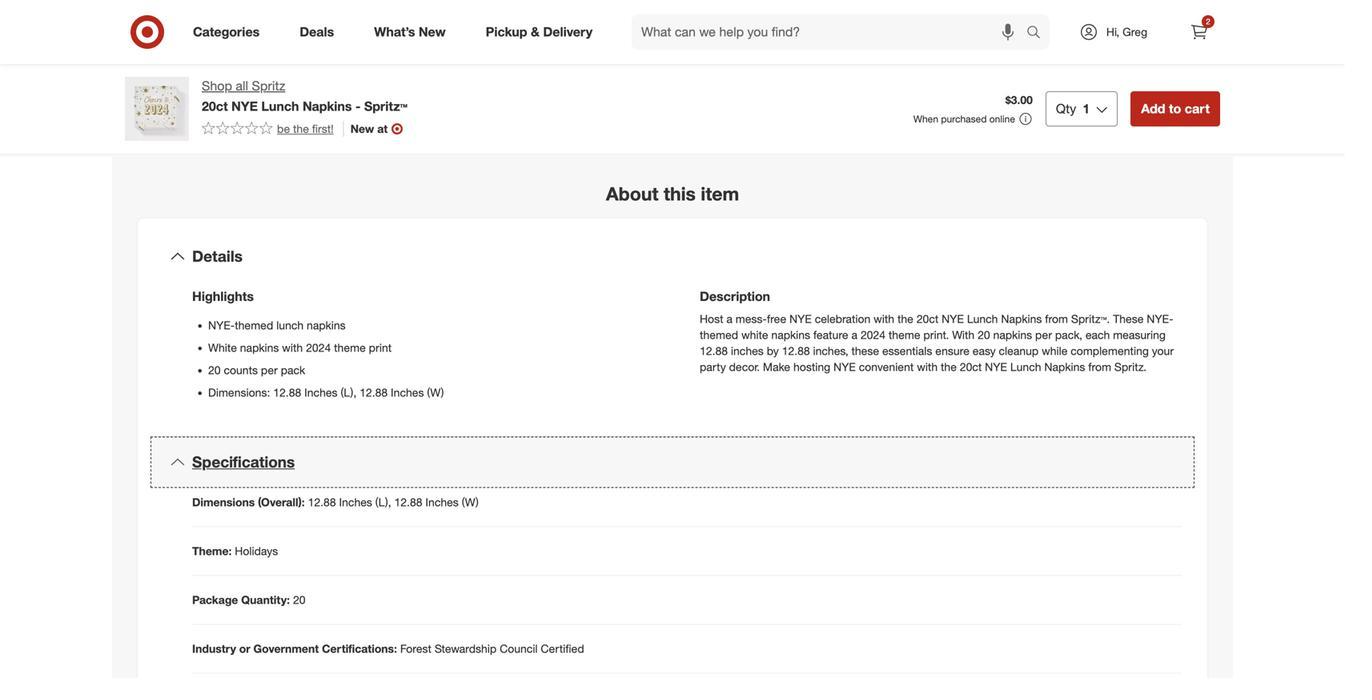 Task type: locate. For each thing, give the bounding box(es) containing it.
20ct up print.
[[917, 312, 939, 326]]

pack
[[281, 363, 305, 377]]

2 horizontal spatial napkins
[[1045, 360, 1086, 374]]

the down ensure
[[941, 360, 957, 374]]

per left pack
[[261, 363, 278, 377]]

1 vertical spatial forest
[[400, 642, 432, 656]]

napkins up cleanup
[[994, 328, 1033, 342]]

0 vertical spatial forest
[[724, 15, 755, 29]]

while
[[1042, 344, 1068, 358]]

2 vertical spatial lunch
[[1011, 360, 1042, 374]]

the
[[293, 122, 309, 136], [898, 312, 914, 326], [941, 360, 957, 374]]

1 vertical spatial stewardship
[[435, 642, 497, 656]]

2 horizontal spatial lunch
[[1011, 360, 1042, 374]]

themed inside description host a mess-free nye celebration with the 20ct nye lunch napkins from spritz™. these nye- themed white napkins feature a 2024 theme print. with 20 napkins per pack, each measuring 12.88 inches by 12.88 inches, these essentials ensure easy cleanup while complementing your party decor. make hosting nye convenient with the 20ct nye lunch napkins from spritz.
[[700, 328, 739, 342]]

2 vertical spatial 20
[[293, 593, 306, 607]]

0 vertical spatial 20
[[978, 328, 990, 342]]

from up pack,
[[1045, 312, 1068, 326]]

themed left "lunch"
[[235, 318, 273, 332]]

1 vertical spatial (l),
[[375, 495, 391, 509]]

per up while
[[1036, 328, 1052, 342]]

advertisement region
[[692, 53, 1221, 114]]

free
[[767, 312, 787, 326]]

print.
[[924, 328, 949, 342]]

napkins up white napkins with 2024 theme print
[[307, 318, 346, 332]]

complementing
[[1071, 344, 1149, 358]]

new right what's
[[419, 24, 446, 40]]

pickup
[[486, 24, 527, 40]]

2 horizontal spatial 20ct
[[960, 360, 982, 374]]

1 vertical spatial 20
[[208, 363, 221, 377]]

dimensions:
[[208, 386, 270, 400]]

0 vertical spatial the
[[293, 122, 309, 136]]

council
[[500, 642, 538, 656]]

20 down white
[[208, 363, 221, 377]]

0 horizontal spatial stewardship
[[435, 642, 497, 656]]

2 vertical spatial the
[[941, 360, 957, 374]]

napkins down while
[[1045, 360, 1086, 374]]

lunch down cleanup
[[1011, 360, 1042, 374]]

online
[[990, 113, 1016, 125]]

1 horizontal spatial the
[[898, 312, 914, 326]]

with
[[874, 312, 895, 326], [282, 341, 303, 355], [917, 360, 938, 374]]

lunch
[[276, 318, 304, 332]]

at
[[377, 122, 388, 136]]

inches,
[[813, 344, 849, 358]]

1 vertical spatial the
[[898, 312, 914, 326]]

forest inside button
[[724, 15, 755, 29]]

qty
[[1056, 101, 1077, 117]]

a right host at the top right
[[727, 312, 733, 326]]

specifications button
[[151, 437, 1195, 488]]

20ct down 'easy'
[[960, 360, 982, 374]]

measuring
[[1113, 328, 1166, 342]]

certified right council®
[[868, 15, 911, 29]]

lunch up with
[[967, 312, 998, 326]]

0 vertical spatial (w)
[[427, 386, 444, 400]]

1 horizontal spatial (l),
[[375, 495, 391, 509]]

1 horizontal spatial certified
[[868, 15, 911, 29]]

nye- up white
[[208, 318, 235, 332]]

1 vertical spatial (w)
[[462, 495, 479, 509]]

description
[[700, 289, 770, 304]]

20 right quantity:
[[293, 593, 306, 607]]

item
[[701, 183, 739, 205]]

20 up 'easy'
[[978, 328, 990, 342]]

1 vertical spatial a
[[852, 328, 858, 342]]

2024
[[861, 328, 886, 342], [306, 341, 331, 355]]

with
[[953, 328, 975, 342]]

1 horizontal spatial forest
[[724, 15, 755, 29]]

0 horizontal spatial from
[[1045, 312, 1068, 326]]

details button
[[151, 231, 1195, 282]]

themed down host at the top right
[[700, 328, 739, 342]]

package quantity: 20
[[192, 593, 306, 607]]

from down "complementing"
[[1089, 360, 1112, 374]]

inches
[[731, 344, 764, 358]]

nye-
[[1147, 312, 1174, 326], [208, 318, 235, 332]]

0 horizontal spatial certified
[[541, 642, 584, 656]]

categories
[[193, 24, 260, 40]]

20ct down "shop"
[[202, 98, 228, 114]]

2 link
[[1182, 14, 1217, 50]]

with up 'these'
[[874, 312, 895, 326]]

stewardship
[[758, 15, 820, 29], [435, 642, 497, 656]]

easy
[[973, 344, 996, 358]]

hosting
[[794, 360, 831, 374]]

1 horizontal spatial (w)
[[462, 495, 479, 509]]

nye- up 'measuring'
[[1147, 312, 1174, 326]]

0 horizontal spatial new
[[351, 122, 374, 136]]

1 horizontal spatial stewardship
[[758, 15, 820, 29]]

stewardship left council®
[[758, 15, 820, 29]]

white napkins with 2024 theme print
[[208, 341, 392, 355]]

lunch up be
[[261, 98, 299, 114]]

0 vertical spatial new
[[419, 24, 446, 40]]

0 vertical spatial with
[[874, 312, 895, 326]]

1 horizontal spatial napkins
[[1001, 312, 1042, 326]]

what's new
[[374, 24, 446, 40]]

lunch inside the shop all spritz 20ct nye lunch napkins - spritz™
[[261, 98, 299, 114]]

the up essentials
[[898, 312, 914, 326]]

nye down inches, on the right of the page
[[834, 360, 856, 374]]

all
[[236, 78, 248, 94]]

new left at on the left of page
[[351, 122, 374, 136]]

2 vertical spatial 20ct
[[960, 360, 982, 374]]

0 horizontal spatial per
[[261, 363, 278, 377]]

0 vertical spatial stewardship
[[758, 15, 820, 29]]

theme:
[[192, 544, 232, 558]]

0 horizontal spatial forest
[[400, 642, 432, 656]]

dimensions (overall): 12.88 inches (l), 12.88 inches (w)
[[192, 495, 479, 509]]

12.88
[[700, 344, 728, 358], [782, 344, 810, 358], [273, 386, 301, 400], [360, 386, 388, 400], [308, 495, 336, 509], [394, 495, 423, 509]]

0 horizontal spatial (l),
[[341, 386, 357, 400]]

new inside what's new link
[[419, 24, 446, 40]]

certified right council
[[541, 642, 584, 656]]

20ct inside the shop all spritz 20ct nye lunch napkins - spritz™
[[202, 98, 228, 114]]

1 vertical spatial 20ct
[[917, 312, 939, 326]]

decor.
[[729, 360, 760, 374]]

theme up essentials
[[889, 328, 921, 342]]

when purchased online
[[914, 113, 1016, 125]]

1
[[1083, 101, 1090, 117]]

celebration
[[815, 312, 871, 326]]

with down essentials
[[917, 360, 938, 374]]

a up 'these'
[[852, 328, 858, 342]]

search button
[[1020, 14, 1058, 53]]

when
[[914, 113, 939, 125]]

2 vertical spatial with
[[917, 360, 938, 374]]

1 horizontal spatial 2024
[[861, 328, 886, 342]]

0 vertical spatial from
[[1045, 312, 1068, 326]]

2024 up 'these'
[[861, 328, 886, 342]]

with up pack
[[282, 341, 303, 355]]

stewardship left council
[[435, 642, 497, 656]]

2024 up dimensions: 12.88 inches (l), 12.88 inches (w)
[[306, 341, 331, 355]]

stewardship inside button
[[758, 15, 820, 29]]

1 horizontal spatial nye-
[[1147, 312, 1174, 326]]

0 horizontal spatial with
[[282, 341, 303, 355]]

nye down all
[[232, 98, 258, 114]]

certified inside button
[[868, 15, 911, 29]]

0 vertical spatial per
[[1036, 328, 1052, 342]]

napkins up first!
[[303, 98, 352, 114]]

specifications
[[192, 453, 295, 471]]

0 horizontal spatial theme
[[334, 341, 366, 355]]

2
[[1206, 16, 1211, 26]]

nye up with
[[942, 312, 964, 326]]

1 horizontal spatial lunch
[[967, 312, 998, 326]]

pickup & delivery
[[486, 24, 593, 40]]

essentials
[[883, 344, 933, 358]]

or
[[239, 642, 250, 656]]

nye
[[232, 98, 258, 114], [790, 312, 812, 326], [942, 312, 964, 326], [834, 360, 856, 374], [985, 360, 1008, 374]]

0 vertical spatial certified
[[868, 15, 911, 29]]

inches
[[304, 386, 338, 400], [391, 386, 424, 400], [339, 495, 372, 509], [426, 495, 459, 509]]

the right be
[[293, 122, 309, 136]]

0 vertical spatial (l),
[[341, 386, 357, 400]]

nye- inside description host a mess-free nye celebration with the 20ct nye lunch napkins from spritz™. these nye- themed white napkins feature a 2024 theme print. with 20 napkins per pack, each measuring 12.88 inches by 12.88 inches, these essentials ensure easy cleanup while complementing your party decor. make hosting nye convenient with the 20ct nye lunch napkins from spritz.
[[1147, 312, 1174, 326]]

napkins up cleanup
[[1001, 312, 1042, 326]]

to
[[1169, 101, 1182, 117]]

0 vertical spatial lunch
[[261, 98, 299, 114]]

(w)
[[427, 386, 444, 400], [462, 495, 479, 509]]

1 vertical spatial new
[[351, 122, 374, 136]]

0 vertical spatial napkins
[[303, 98, 352, 114]]

theme
[[889, 328, 921, 342], [334, 341, 366, 355]]

1 horizontal spatial themed
[[700, 328, 739, 342]]

0 horizontal spatial a
[[727, 312, 733, 326]]

spritz
[[252, 78, 285, 94]]

theme left print
[[334, 341, 366, 355]]

2 horizontal spatial 20
[[978, 328, 990, 342]]

0 vertical spatial 20ct
[[202, 98, 228, 114]]

1 horizontal spatial 20
[[293, 593, 306, 607]]

qty 1
[[1056, 101, 1090, 117]]

cart
[[1185, 101, 1210, 117]]

1 horizontal spatial per
[[1036, 328, 1052, 342]]

0 horizontal spatial (w)
[[427, 386, 444, 400]]

1 horizontal spatial a
[[852, 328, 858, 342]]

0 horizontal spatial 20
[[208, 363, 221, 377]]

0 horizontal spatial 20ct
[[202, 98, 228, 114]]

certified
[[868, 15, 911, 29], [541, 642, 584, 656]]

1 horizontal spatial new
[[419, 24, 446, 40]]

make
[[763, 360, 791, 374]]

$3.00
[[1006, 93, 1033, 107]]

0 horizontal spatial lunch
[[261, 98, 299, 114]]

per
[[1036, 328, 1052, 342], [261, 363, 278, 377]]

(l),
[[341, 386, 357, 400], [375, 495, 391, 509]]

new
[[419, 24, 446, 40], [351, 122, 374, 136]]

0 horizontal spatial napkins
[[303, 98, 352, 114]]

feature
[[814, 328, 849, 342]]

each
[[1086, 328, 1110, 342]]

1 horizontal spatial theme
[[889, 328, 921, 342]]

1 vertical spatial from
[[1089, 360, 1112, 374]]

&
[[531, 24, 540, 40]]

add to cart button
[[1131, 91, 1221, 127]]



Task type: describe. For each thing, give the bounding box(es) containing it.
2024 inside description host a mess-free nye celebration with the 20ct nye lunch napkins from spritz™. these nye- themed white napkins feature a 2024 theme print. with 20 napkins per pack, each measuring 12.88 inches by 12.88 inches, these essentials ensure easy cleanup while complementing your party decor. make hosting nye convenient with the 20ct nye lunch napkins from spritz.
[[861, 328, 886, 342]]

holidays
[[235, 544, 278, 558]]

nye inside the shop all spritz 20ct nye lunch napkins - spritz™
[[232, 98, 258, 114]]

ensure
[[936, 344, 970, 358]]

nye-themed lunch napkins
[[208, 318, 346, 332]]

host
[[700, 312, 724, 326]]

20 inside description host a mess-free nye celebration with the 20ct nye lunch napkins from spritz™. these nye- themed white napkins feature a 2024 theme print. with 20 napkins per pack, each measuring 12.88 inches by 12.88 inches, these essentials ensure easy cleanup while complementing your party decor. make hosting nye convenient with the 20ct nye lunch napkins from spritz.
[[978, 328, 990, 342]]

per inside description host a mess-free nye celebration with the 20ct nye lunch napkins from spritz™. these nye- themed white napkins feature a 2024 theme print. with 20 napkins per pack, each measuring 12.88 inches by 12.88 inches, these essentials ensure easy cleanup while complementing your party decor. make hosting nye convenient with the 20ct nye lunch napkins from spritz.
[[1036, 328, 1052, 342]]

be the first!
[[277, 122, 334, 136]]

government
[[254, 642, 319, 656]]

20 counts per pack
[[208, 363, 305, 377]]

0 horizontal spatial nye-
[[208, 318, 235, 332]]

dimensions: 12.88 inches (l), 12.88 inches (w)
[[208, 386, 444, 400]]

mess-
[[736, 312, 767, 326]]

spritz™
[[364, 98, 408, 114]]

nye down 'easy'
[[985, 360, 1008, 374]]

be
[[277, 122, 290, 136]]

shop all spritz 20ct nye lunch napkins - spritz™
[[202, 78, 408, 114]]

white
[[742, 328, 768, 342]]

1 vertical spatial certified
[[541, 642, 584, 656]]

forest stewardship council® certified
[[724, 15, 911, 29]]

dimensions
[[192, 495, 255, 509]]

be the first! link
[[202, 121, 334, 137]]

0 horizontal spatial themed
[[235, 318, 273, 332]]

new at
[[351, 122, 388, 136]]

print
[[369, 341, 392, 355]]

search
[[1020, 26, 1058, 41]]

package
[[192, 593, 238, 607]]

quantity:
[[241, 593, 290, 607]]

these
[[852, 344, 879, 358]]

industry or government certifications: forest stewardship council certified
[[192, 642, 584, 656]]

industry
[[192, 642, 236, 656]]

about this item
[[606, 183, 739, 205]]

1 vertical spatial lunch
[[967, 312, 998, 326]]

hi,
[[1107, 25, 1120, 39]]

pickup & delivery link
[[472, 14, 613, 50]]

first!
[[312, 122, 334, 136]]

deals
[[300, 24, 334, 40]]

certifications:
[[322, 642, 397, 656]]

party
[[700, 360, 726, 374]]

forest stewardship council® certified button
[[692, 5, 911, 40]]

this
[[664, 183, 696, 205]]

delivery
[[543, 24, 593, 40]]

What can we help you find? suggestions appear below search field
[[632, 14, 1031, 50]]

nye right the free in the right top of the page
[[790, 312, 812, 326]]

-
[[356, 98, 361, 114]]

counts
[[224, 363, 258, 377]]

purchased
[[941, 113, 987, 125]]

napkins down the free in the right top of the page
[[772, 328, 811, 342]]

deals link
[[286, 14, 354, 50]]

details
[[192, 247, 243, 266]]

theme inside description host a mess-free nye celebration with the 20ct nye lunch napkins from spritz™. these nye- themed white napkins feature a 2024 theme print. with 20 napkins per pack, each measuring 12.88 inches by 12.88 inches, these essentials ensure easy cleanup while complementing your party decor. make hosting nye convenient with the 20ct nye lunch napkins from spritz.
[[889, 328, 921, 342]]

1 vertical spatial napkins
[[1001, 312, 1042, 326]]

1 vertical spatial per
[[261, 363, 278, 377]]

0 vertical spatial a
[[727, 312, 733, 326]]

1 horizontal spatial from
[[1089, 360, 1112, 374]]

these
[[1113, 312, 1144, 326]]

0 horizontal spatial 2024
[[306, 341, 331, 355]]

description host a mess-free nye celebration with the 20ct nye lunch napkins from spritz™. these nye- themed white napkins feature a 2024 theme print. with 20 napkins per pack, each measuring 12.88 inches by 12.88 inches, these essentials ensure easy cleanup while complementing your party decor. make hosting nye convenient with the 20ct nye lunch napkins from spritz.
[[700, 289, 1174, 374]]

highlights
[[192, 289, 254, 304]]

1 vertical spatial with
[[282, 341, 303, 355]]

spritz.
[[1115, 360, 1147, 374]]

hi, greg
[[1107, 25, 1148, 39]]

shop
[[202, 78, 232, 94]]

napkins up 20 counts per pack
[[240, 341, 279, 355]]

pack,
[[1056, 328, 1083, 342]]

1 horizontal spatial 20ct
[[917, 312, 939, 326]]

2 vertical spatial napkins
[[1045, 360, 1086, 374]]

(overall):
[[258, 495, 305, 509]]

1 horizontal spatial with
[[874, 312, 895, 326]]

napkins inside the shop all spritz 20ct nye lunch napkins - spritz™
[[303, 98, 352, 114]]

add
[[1141, 101, 1166, 117]]

greg
[[1123, 25, 1148, 39]]

image of 20ct nye lunch napkins - spritz™ image
[[125, 77, 189, 141]]

what's new link
[[361, 14, 466, 50]]

theme: holidays
[[192, 544, 278, 558]]

2 horizontal spatial the
[[941, 360, 957, 374]]

2 horizontal spatial with
[[917, 360, 938, 374]]

what's
[[374, 24, 415, 40]]

0 horizontal spatial the
[[293, 122, 309, 136]]

white
[[208, 341, 237, 355]]

about
[[606, 183, 659, 205]]

categories link
[[179, 14, 280, 50]]

spritz™.
[[1072, 312, 1110, 326]]

your
[[1152, 344, 1174, 358]]

sponsored
[[1173, 115, 1221, 127]]



Task type: vqa. For each thing, say whether or not it's contained in the screenshot.
Per in Description Host a mess-free NYE celebration with the 20ct NYE Lunch Napkins from Spritz™. These NYE- themed white napkins feature a 2024 theme print. With 20 napkins per pack, each measuring 12.88 inches by 12.88 inches, these essentials ensure easy cleanup while complementing your party decor. Make hosting NYE convenient with the 20ct NYE Lunch Napkins from Spritz.
yes



